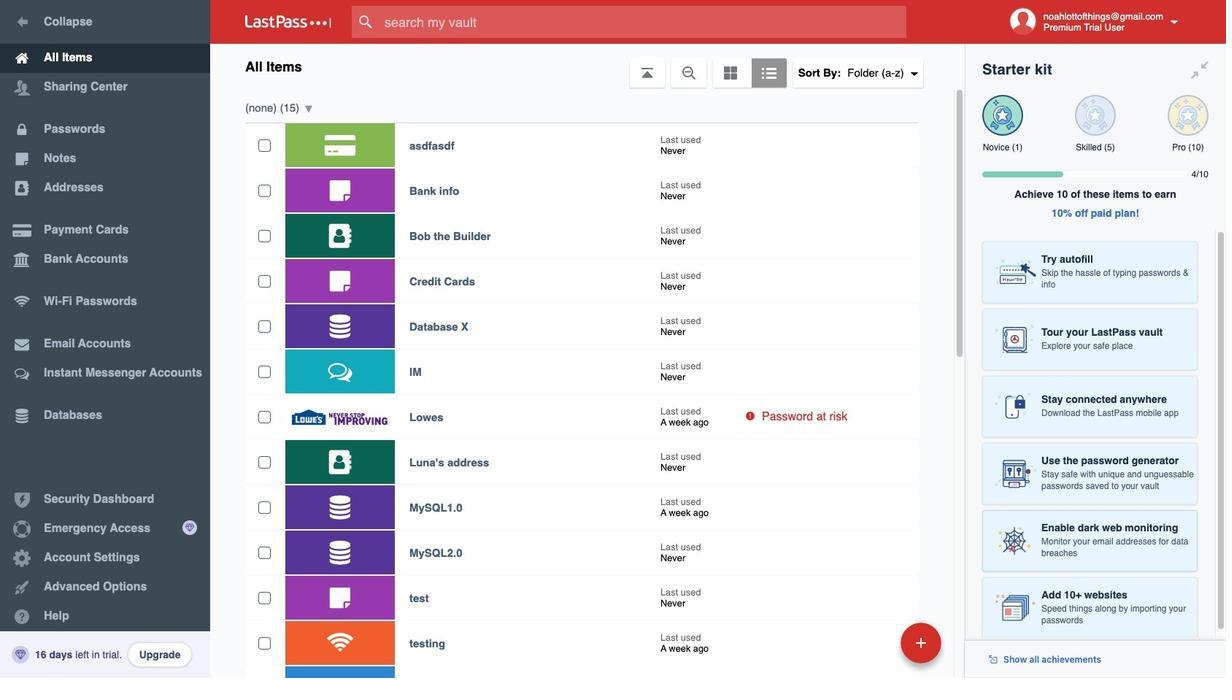 Task type: describe. For each thing, give the bounding box(es) containing it.
Search search field
[[352, 6, 935, 38]]

lastpass image
[[245, 15, 331, 28]]

new item navigation
[[801, 618, 951, 678]]

new item element
[[801, 622, 947, 664]]

main navigation navigation
[[0, 0, 210, 678]]

search my vault text field
[[352, 6, 935, 38]]



Task type: vqa. For each thing, say whether or not it's contained in the screenshot.
New item Icon
no



Task type: locate. For each thing, give the bounding box(es) containing it.
vault options navigation
[[210, 44, 965, 88]]



